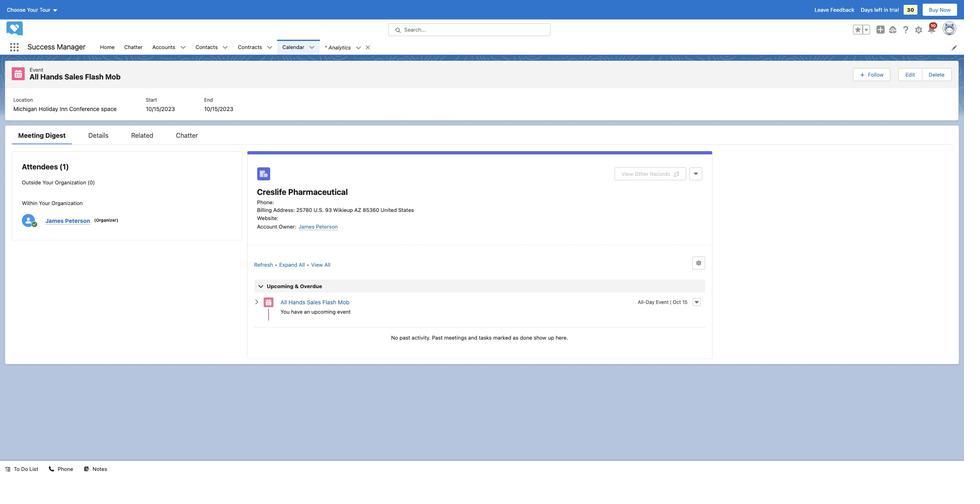 Task type: locate. For each thing, give the bounding box(es) containing it.
flash
[[85, 73, 104, 81], [323, 299, 337, 305]]

list
[[95, 40, 965, 55], [5, 88, 959, 120]]

contacts link
[[191, 40, 223, 55]]

outside your organization (0)
[[22, 179, 95, 185]]

text default image inside notes button
[[84, 466, 89, 472]]

0 horizontal spatial chatter
[[124, 44, 143, 50]]

you have an upcoming event
[[281, 308, 351, 315]]

0 horizontal spatial sales
[[65, 73, 83, 81]]

all-
[[638, 299, 646, 305]]

an
[[304, 308, 310, 315]]

upcoming & overdue
[[267, 283, 322, 289]]

1 horizontal spatial sales
[[307, 299, 321, 305]]

accounts
[[152, 44, 175, 50]]

end 10/15/2023
[[204, 97, 233, 112]]

james down within your organization
[[45, 217, 64, 224]]

1 vertical spatial view
[[311, 261, 323, 268]]

list
[[29, 466, 38, 472]]

0 horizontal spatial event
[[30, 66, 43, 73]]

flash down home link
[[85, 73, 104, 81]]

home
[[100, 44, 115, 50]]

0 vertical spatial hands
[[40, 73, 63, 81]]

0 vertical spatial event
[[30, 66, 43, 73]]

list containing michigan holiday inn conference space
[[5, 88, 959, 120]]

other
[[635, 170, 649, 177]]

1 vertical spatial mob
[[338, 299, 350, 305]]

chatter for left the chatter link
[[124, 44, 143, 50]]

1 horizontal spatial text default image
[[180, 45, 186, 50]]

text default image right 'accounts'
[[180, 45, 186, 50]]

all up you
[[281, 299, 287, 305]]

overdue
[[300, 283, 322, 289]]

event down success at the left of page
[[30, 66, 43, 73]]

1 horizontal spatial event
[[656, 299, 669, 305]]

organization for within your organization
[[51, 200, 83, 206]]

owner:
[[279, 223, 297, 230]]

meeting
[[18, 132, 44, 139]]

follow
[[869, 71, 884, 78]]

0 vertical spatial organization
[[55, 179, 86, 185]]

0 horizontal spatial flash
[[85, 73, 104, 81]]

james inside creslife pharmaceutical phone: billing address: 25780 u.s. 93 wikieup az 85360 united states website: account owner: james peterson
[[299, 223, 315, 230]]

chatter inside list
[[124, 44, 143, 50]]

|
[[671, 299, 672, 305]]

search... button
[[389, 23, 551, 36]]

choose your tour
[[7, 6, 50, 13]]

activity.
[[412, 334, 431, 341]]

your for choose
[[27, 6, 38, 13]]

calendar link
[[278, 40, 309, 55]]

tasks
[[479, 334, 492, 341]]

edit
[[906, 71, 916, 78]]

1 horizontal spatial •
[[307, 261, 309, 268]]

search...
[[405, 26, 426, 33]]

0 vertical spatial sales
[[65, 73, 83, 81]]

your left tour
[[27, 6, 38, 13]]

notes
[[93, 466, 107, 472]]

event left |
[[656, 299, 669, 305]]

your
[[27, 6, 38, 13], [42, 179, 54, 185], [39, 200, 50, 206]]

1 horizontal spatial flash
[[323, 299, 337, 305]]

1 horizontal spatial chatter link
[[170, 130, 205, 144]]

0 vertical spatial mob
[[105, 73, 121, 81]]

all up location
[[30, 73, 39, 81]]

to do list button
[[0, 461, 43, 477]]

expand all button
[[279, 258, 306, 271]]

1 vertical spatial chatter
[[176, 132, 198, 139]]

location michigan holiday inn conference space
[[13, 97, 117, 112]]

sales
[[65, 73, 83, 81], [307, 299, 321, 305]]

details
[[88, 132, 109, 139]]

have
[[291, 308, 303, 315]]

phone button
[[44, 461, 78, 477]]

peterson left (organizer)
[[65, 217, 90, 224]]

start
[[146, 97, 157, 103]]

all right expand all button
[[325, 261, 331, 268]]

follow button
[[854, 68, 891, 81]]

0 vertical spatial chatter
[[124, 44, 143, 50]]

group containing follow
[[854, 67, 953, 82]]

end
[[204, 97, 213, 103]]

billing
[[257, 207, 272, 213]]

delete button
[[923, 68, 952, 81]]

james down 25780
[[299, 223, 315, 230]]

1 vertical spatial text default image
[[49, 466, 54, 472]]

trial
[[890, 6, 900, 13]]

0 horizontal spatial chatter link
[[120, 40, 148, 55]]

text default image
[[180, 45, 186, 50], [49, 466, 54, 472]]

1 horizontal spatial 10/15/2023
[[204, 105, 233, 112]]

text default image inside phone button
[[49, 466, 54, 472]]

show
[[534, 334, 547, 341]]

sales up location michigan holiday inn conference space
[[65, 73, 83, 81]]

pharmaceutical
[[288, 187, 348, 196]]

james peterson link down within your organization
[[45, 216, 90, 225]]

feedback
[[831, 6, 855, 13]]

hands down success manager
[[40, 73, 63, 81]]

flash up upcoming
[[323, 299, 337, 305]]

your for outside
[[42, 179, 54, 185]]

1 horizontal spatial chatter
[[176, 132, 198, 139]]

list item
[[320, 40, 375, 55]]

your down attendees (1)
[[42, 179, 54, 185]]

all
[[30, 73, 39, 81], [299, 261, 305, 268], [325, 261, 331, 268], [281, 299, 287, 305]]

1 10/15/2023 from the left
[[146, 105, 175, 112]]

&
[[295, 283, 299, 289]]

view left 'other'
[[622, 170, 634, 177]]

10/15/2023 down end
[[204, 105, 233, 112]]

1 vertical spatial hands
[[289, 299, 306, 305]]

organization down (1)
[[55, 179, 86, 185]]

sales up you have an upcoming event
[[307, 299, 321, 305]]

1 vertical spatial group
[[854, 67, 953, 82]]

view up overdue
[[311, 261, 323, 268]]

your inside 'popup button'
[[27, 6, 38, 13]]

0 vertical spatial text default image
[[180, 45, 186, 50]]

peterson down the 93
[[316, 223, 338, 230]]

view other records button
[[615, 167, 687, 180]]

0 horizontal spatial •
[[275, 261, 278, 268]]

creslife pharmaceutical phone: billing address: 25780 u.s. 93 wikieup az 85360 united states website: account owner: james peterson
[[257, 187, 414, 230]]

accounts list item
[[148, 40, 191, 55]]

as
[[513, 334, 519, 341]]

1 • from the left
[[275, 261, 278, 268]]

digest
[[45, 132, 66, 139]]

related
[[131, 132, 153, 139]]

text default image left phone
[[49, 466, 54, 472]]

10/15/2023 down 'start'
[[146, 105, 175, 112]]

1 vertical spatial your
[[42, 179, 54, 185]]

james peterson link down u.s.
[[299, 223, 338, 231]]

0 vertical spatial list
[[95, 40, 965, 55]]

text default image
[[365, 45, 371, 50], [223, 45, 228, 50], [267, 45, 273, 50], [309, 45, 315, 50], [356, 45, 362, 51], [254, 299, 260, 305], [5, 466, 11, 472], [84, 466, 89, 472]]

delete
[[929, 71, 945, 78]]

space
[[101, 105, 117, 112]]

meeting digest link
[[12, 130, 72, 144]]

10
[[931, 23, 936, 28]]

tour
[[40, 6, 50, 13]]

view other records
[[622, 170, 671, 177]]

days
[[862, 6, 874, 13]]

hands up have
[[289, 299, 306, 305]]

notes button
[[79, 461, 112, 477]]

10/15/2023
[[146, 105, 175, 112], [204, 105, 233, 112]]

your right within
[[39, 200, 50, 206]]

calendar list item
[[278, 40, 320, 55]]

•
[[275, 261, 278, 268], [307, 261, 309, 268]]

1 vertical spatial list
[[5, 88, 959, 120]]

text default image inside contracts 'list item'
[[267, 45, 273, 50]]

within
[[22, 200, 38, 206]]

0 horizontal spatial peterson
[[65, 217, 90, 224]]

0 vertical spatial your
[[27, 6, 38, 13]]

organization down outside your organization (0)
[[51, 200, 83, 206]]

0 horizontal spatial 10/15/2023
[[146, 105, 175, 112]]

1 horizontal spatial james
[[299, 223, 315, 230]]

0 horizontal spatial james
[[45, 217, 64, 224]]

group
[[854, 25, 871, 34], [854, 67, 953, 82]]

event
[[30, 66, 43, 73], [656, 299, 669, 305]]

2 vertical spatial your
[[39, 200, 50, 206]]

related link
[[125, 130, 160, 144]]

0 vertical spatial chatter link
[[120, 40, 148, 55]]

0 horizontal spatial hands
[[40, 73, 63, 81]]

mob up event
[[338, 299, 350, 305]]

organization for outside your organization (0)
[[55, 179, 86, 185]]

1 horizontal spatial peterson
[[316, 223, 338, 230]]

do
[[21, 466, 28, 472]]

1 vertical spatial organization
[[51, 200, 83, 206]]

0 vertical spatial view
[[622, 170, 634, 177]]

website:
[[257, 215, 279, 221]]

james
[[45, 217, 64, 224], [299, 223, 315, 230]]

0 vertical spatial flash
[[85, 73, 104, 81]]

united
[[381, 207, 397, 213]]

• left the expand
[[275, 261, 278, 268]]

2 10/15/2023 from the left
[[204, 105, 233, 112]]

1 horizontal spatial view
[[622, 170, 634, 177]]

0 horizontal spatial text default image
[[49, 466, 54, 472]]

text default image inside to do list button
[[5, 466, 11, 472]]

• left view all button
[[307, 261, 309, 268]]

left
[[875, 6, 883, 13]]

peterson
[[65, 217, 90, 224], [316, 223, 338, 230]]

0 horizontal spatial mob
[[105, 73, 121, 81]]

buy
[[930, 6, 939, 13]]

mob down home link
[[105, 73, 121, 81]]

and
[[469, 334, 478, 341]]

michigan
[[13, 105, 37, 112]]

details link
[[82, 130, 115, 144]]

all hands sales flash mob link
[[281, 299, 350, 305]]



Task type: describe. For each thing, give the bounding box(es) containing it.
upcoming
[[267, 283, 294, 289]]

phone
[[58, 466, 73, 472]]

az
[[355, 207, 362, 213]]

1 horizontal spatial hands
[[289, 299, 306, 305]]

within your organization
[[22, 200, 83, 206]]

all inside event all hands sales flash mob
[[30, 73, 39, 81]]

contracts list item
[[233, 40, 278, 55]]

1 vertical spatial chatter link
[[170, 130, 205, 144]]

oct
[[673, 299, 682, 305]]

leave feedback
[[815, 6, 855, 13]]

all hands sales flash mob
[[281, 299, 350, 305]]

you
[[281, 308, 290, 315]]

creslife pharmaceutical link
[[257, 187, 348, 196]]

past
[[400, 334, 410, 341]]

account image
[[257, 167, 270, 180]]

phone:
[[257, 199, 274, 205]]

* analytics
[[325, 44, 351, 50]]

confirmed image
[[31, 221, 38, 228]]

day
[[646, 299, 655, 305]]

your for within
[[39, 200, 50, 206]]

0 horizontal spatial view
[[311, 261, 323, 268]]

no
[[391, 334, 398, 341]]

text default image inside "contacts" list item
[[223, 45, 228, 50]]

refresh • expand all • view all
[[254, 261, 331, 268]]

creslife
[[257, 187, 287, 196]]

manager
[[57, 43, 86, 51]]

10/15/2023 for start 10/15/2023
[[146, 105, 175, 112]]

records
[[651, 170, 671, 177]]

attendees
[[22, 162, 58, 171]]

93
[[325, 207, 332, 213]]

no past activity. past meetings and tasks marked as done show up here.
[[391, 334, 569, 341]]

all right the expand
[[299, 261, 305, 268]]

up
[[548, 334, 555, 341]]

10/15/2023 for end 10/15/2023
[[204, 105, 233, 112]]

1 vertical spatial event
[[656, 299, 669, 305]]

calendar
[[283, 44, 305, 50]]

meetings
[[444, 334, 467, 341]]

text default image inside calendar list item
[[309, 45, 315, 50]]

start 10/15/2023
[[146, 97, 175, 112]]

accounts link
[[148, 40, 180, 55]]

25780
[[297, 207, 312, 213]]

event inside event all hands sales flash mob
[[30, 66, 43, 73]]

view inside view other records popup button
[[622, 170, 634, 177]]

success
[[28, 43, 55, 51]]

done
[[520, 334, 533, 341]]

states
[[399, 207, 414, 213]]

leave feedback link
[[815, 6, 855, 13]]

refresh
[[254, 261, 273, 268]]

choose
[[7, 6, 26, 13]]

1 vertical spatial flash
[[323, 299, 337, 305]]

peterson inside creslife pharmaceutical phone: billing address: 25780 u.s. 93 wikieup az 85360 united states website: account owner: james peterson
[[316, 223, 338, 230]]

flash inside event all hands sales flash mob
[[85, 73, 104, 81]]

to do list
[[14, 466, 38, 472]]

0 horizontal spatial james peterson link
[[45, 216, 90, 225]]

(1)
[[60, 162, 69, 171]]

address:
[[273, 207, 295, 213]]

edit button
[[900, 68, 922, 81]]

1 horizontal spatial mob
[[338, 299, 350, 305]]

1 vertical spatial sales
[[307, 299, 321, 305]]

85360
[[363, 207, 379, 213]]

1 horizontal spatial james peterson link
[[299, 223, 338, 231]]

holiday
[[39, 105, 58, 112]]

days left in trial
[[862, 6, 900, 13]]

refresh button
[[254, 258, 274, 271]]

list item containing *
[[320, 40, 375, 55]]

choose your tour button
[[6, 3, 58, 16]]

30
[[908, 6, 915, 13]]

in
[[885, 6, 889, 13]]

inn
[[60, 105, 68, 112]]

list containing home
[[95, 40, 965, 55]]

event image
[[264, 297, 273, 307]]

james peterson (organizer)
[[45, 217, 118, 224]]

hands inside event all hands sales flash mob
[[40, 73, 63, 81]]

contracts link
[[233, 40, 267, 55]]

view all button
[[311, 258, 331, 271]]

buy now
[[930, 6, 951, 13]]

location
[[13, 97, 33, 103]]

upcoming & overdue button
[[254, 280, 706, 292]]

buy now button
[[923, 3, 958, 16]]

0 vertical spatial group
[[854, 25, 871, 34]]

sales inside event all hands sales flash mob
[[65, 73, 83, 81]]

event
[[337, 308, 351, 315]]

u.s.
[[314, 207, 324, 213]]

chatter for the bottom the chatter link
[[176, 132, 198, 139]]

wikieup
[[333, 207, 353, 213]]

contacts
[[196, 44, 218, 50]]

success manager
[[28, 43, 86, 51]]

text default image inside accounts list item
[[180, 45, 186, 50]]

event all hands sales flash mob
[[30, 66, 121, 81]]

here.
[[556, 334, 569, 341]]

conference
[[69, 105, 100, 112]]

marked
[[494, 334, 512, 341]]

*
[[325, 44, 327, 50]]

analytics
[[329, 44, 351, 50]]

2 • from the left
[[307, 261, 309, 268]]

mob inside event all hands sales flash mob
[[105, 73, 121, 81]]

15
[[683, 299, 688, 305]]

contacts list item
[[191, 40, 233, 55]]



Task type: vqa. For each thing, say whether or not it's contained in the screenshot.
a
no



